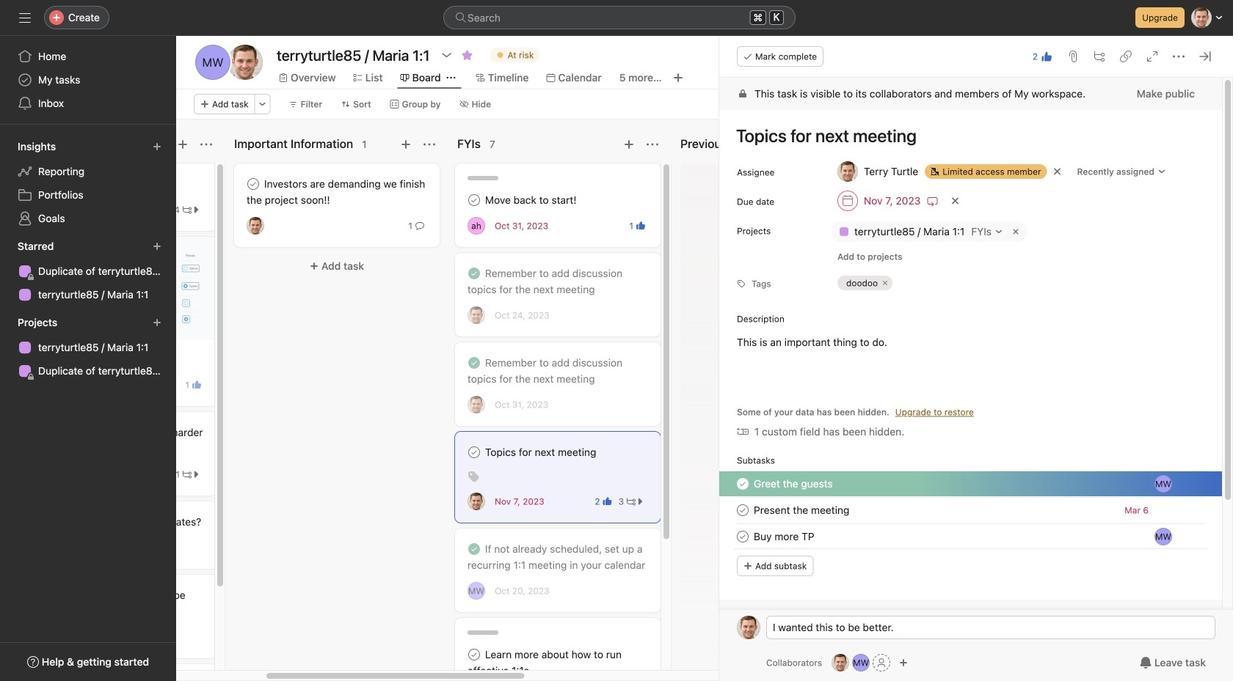 Task type: vqa. For each thing, say whether or not it's contained in the screenshot.
Completed icon
yes



Task type: locate. For each thing, give the bounding box(es) containing it.
0 horizontal spatial toggle assignee popover image
[[247, 217, 264, 235]]

3 add task image from the left
[[623, 139, 635, 150]]

2 likes. you liked this task image
[[1041, 51, 1053, 62]]

new insights image
[[153, 142, 161, 151]]

2 add task image from the left
[[400, 139, 412, 150]]

0 vertical spatial task name text field
[[754, 476, 833, 493]]

add tab image
[[672, 72, 684, 84]]

mark complete checkbox for second task name text field from the bottom
[[734, 502, 752, 520]]

1 vertical spatial remove image
[[881, 279, 890, 288]]

1 vertical spatial task name text field
[[754, 503, 850, 519]]

close details image
[[1199, 51, 1211, 62]]

clear due date image
[[951, 197, 960, 206]]

0 vertical spatial completed checkbox
[[465, 265, 483, 283]]

2 more section actions image from the left
[[424, 139, 435, 150]]

1 vertical spatial mark complete checkbox
[[465, 647, 483, 664]]

toggle assignee popover image left 0 comments. click to go to subtask details and comments icon
[[1155, 476, 1172, 493]]

3 list item from the top
[[719, 524, 1222, 551]]

1 mark complete checkbox from the top
[[465, 192, 483, 209]]

1 vertical spatial completed image
[[465, 355, 483, 372]]

toggle assignee popover image
[[468, 307, 485, 324], [468, 396, 485, 414], [468, 493, 485, 511], [1155, 529, 1172, 546], [468, 583, 485, 600]]

add subtask image
[[1094, 51, 1106, 62]]

2 horizontal spatial add task image
[[623, 139, 635, 150]]

remove image
[[1010, 226, 1022, 238], [881, 279, 890, 288]]

add or remove collaborators image
[[832, 655, 849, 672], [852, 655, 870, 672], [899, 659, 908, 668]]

None field
[[443, 6, 796, 29]]

1 horizontal spatial add task image
[[400, 139, 412, 150]]

more section actions image
[[200, 139, 212, 150], [424, 139, 435, 150], [647, 139, 658, 150]]

Completed checkbox
[[465, 265, 483, 283], [465, 541, 483, 559]]

1 list item from the top
[[719, 471, 1222, 498]]

remove from starred image
[[461, 49, 473, 61]]

1 horizontal spatial remove image
[[1010, 226, 1022, 238]]

1 completed image from the top
[[465, 265, 483, 283]]

remove assignee image
[[1053, 167, 1062, 176]]

toggle assignee popover image down mark complete image at the top
[[247, 217, 264, 235]]

0 vertical spatial completed image
[[465, 265, 483, 283]]

None text field
[[273, 42, 433, 68]]

projects element
[[0, 310, 176, 386]]

Task Name text field
[[754, 476, 833, 493], [754, 503, 850, 519], [754, 529, 814, 545]]

mark complete image
[[244, 175, 262, 193]]

1 horizontal spatial more section actions image
[[424, 139, 435, 150]]

toggle assignee popover image
[[247, 217, 264, 235], [468, 217, 485, 235], [1155, 476, 1172, 493]]

full screen image
[[1147, 51, 1158, 62]]

2 horizontal spatial more section actions image
[[647, 139, 658, 150]]

2 likes. you liked this task image
[[603, 498, 612, 507]]

2 completed image from the top
[[465, 355, 483, 372]]

hide sidebar image
[[19, 12, 31, 23]]

0 vertical spatial remove image
[[1010, 226, 1022, 238]]

main content
[[719, 78, 1222, 682]]

0 vertical spatial mark complete checkbox
[[465, 192, 483, 209]]

mark complete image
[[465, 192, 483, 209], [465, 444, 483, 462], [734, 476, 752, 493], [734, 502, 752, 520], [734, 529, 752, 546], [465, 647, 483, 664]]

3 more section actions image from the left
[[647, 139, 658, 150]]

0 horizontal spatial more section actions image
[[200, 139, 212, 150]]

list item
[[719, 471, 1222, 498], [719, 498, 1222, 524], [719, 524, 1222, 551]]

2 vertical spatial task name text field
[[754, 529, 814, 545]]

1 like. you liked this task image
[[192, 381, 201, 390]]

2 task name text field from the top
[[754, 503, 850, 519]]

mark complete checkbox for 1st task name text field from the top
[[734, 476, 752, 493]]

add task image
[[177, 139, 189, 150], [400, 139, 412, 150], [623, 139, 635, 150]]

more actions image
[[258, 100, 267, 109]]

toggle assignee popover image right 1 comment icon
[[468, 217, 485, 235]]

2 completed checkbox from the top
[[465, 541, 483, 559]]

completed image
[[465, 265, 483, 283], [465, 355, 483, 372]]

0 horizontal spatial add task image
[[177, 139, 189, 150]]

1 like. you liked this task image
[[636, 222, 645, 231]]

1 vertical spatial completed checkbox
[[465, 541, 483, 559]]

tab actions image
[[447, 73, 456, 82]]

1 task name text field from the top
[[754, 476, 833, 493]]

Mark complete checkbox
[[244, 175, 262, 193], [465, 444, 483, 462], [734, 476, 752, 493], [734, 502, 752, 520], [734, 529, 752, 546]]

Mark complete checkbox
[[465, 192, 483, 209], [465, 647, 483, 664]]



Task type: describe. For each thing, give the bounding box(es) containing it.
mark complete checkbox for 3rd task name text field from the top
[[734, 529, 752, 546]]

completed image
[[465, 541, 483, 559]]

0 horizontal spatial add or remove collaborators image
[[832, 655, 849, 672]]

Completed checkbox
[[465, 355, 483, 372]]

starred element
[[0, 233, 176, 310]]

1 add task image from the left
[[177, 139, 189, 150]]

topics for next meeting dialog
[[719, 36, 1233, 682]]

1 more section actions image from the left
[[200, 139, 212, 150]]

1 horizontal spatial toggle assignee popover image
[[468, 217, 485, 235]]

1 comment image
[[415, 222, 424, 231]]

1 completed checkbox from the top
[[465, 265, 483, 283]]

2 horizontal spatial toggle assignee popover image
[[1155, 476, 1172, 493]]

Search tasks, projects, and more text field
[[443, 6, 796, 29]]

show options image
[[441, 49, 453, 61]]

1 horizontal spatial add or remove collaborators image
[[852, 655, 870, 672]]

3 task name text field from the top
[[754, 529, 814, 545]]

more section actions image for first add task icon from the right
[[647, 139, 658, 150]]

Task Name text field
[[727, 119, 1205, 153]]

insights element
[[0, 134, 176, 233]]

0 comments. click to go to subtask details and comments image
[[1192, 479, 1204, 490]]

global element
[[0, 36, 176, 124]]

attachments: add a file to this task, topics for next meeting image
[[1067, 51, 1079, 62]]

more section actions image for second add task icon from the right
[[424, 139, 435, 150]]

main content inside topics for next meeting dialog
[[719, 78, 1222, 682]]

2 list item from the top
[[719, 498, 1222, 524]]

copy task link image
[[1120, 51, 1132, 62]]

0 horizontal spatial remove image
[[881, 279, 890, 288]]

2 horizontal spatial add or remove collaborators image
[[899, 659, 908, 668]]

more actions for this task image
[[1173, 51, 1185, 62]]

2 mark complete checkbox from the top
[[465, 647, 483, 664]]

open user profile image
[[737, 617, 761, 640]]



